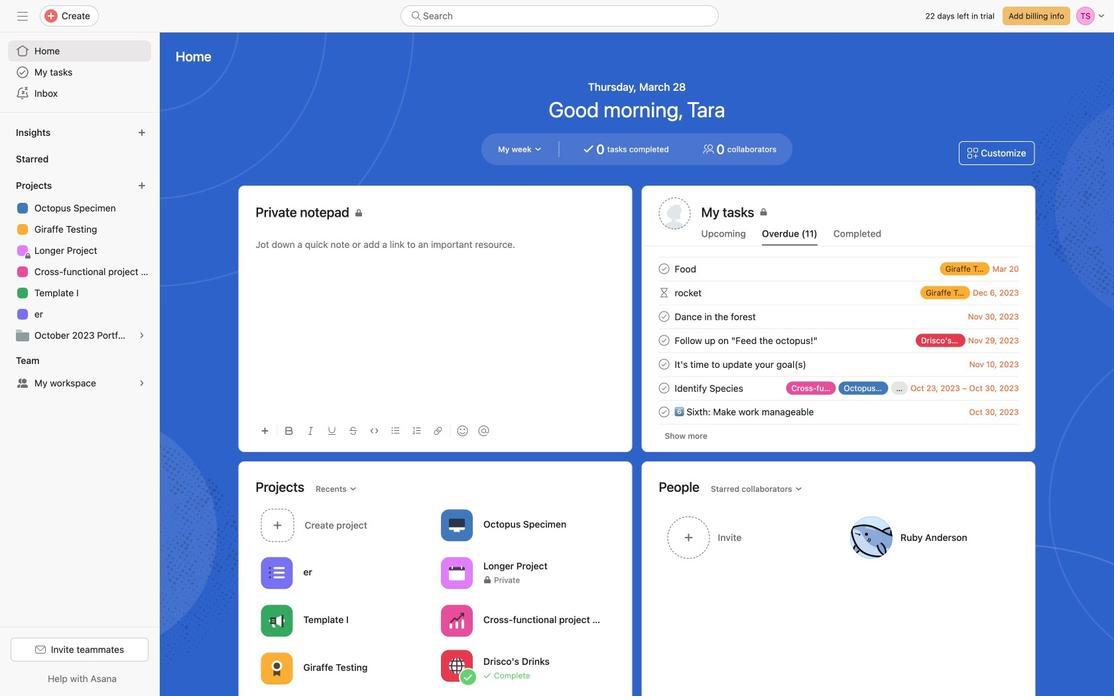 Task type: vqa. For each thing, say whether or not it's contained in the screenshot.
See details, My workspace image
yes



Task type: locate. For each thing, give the bounding box(es) containing it.
projects element
[[0, 174, 159, 349]]

2 mark complete image from the top
[[656, 333, 672, 348]]

see details, my workspace image
[[138, 379, 146, 387]]

hide sidebar image
[[17, 11, 28, 21]]

mark complete image
[[656, 261, 672, 277], [656, 333, 672, 348], [656, 356, 672, 372], [656, 404, 672, 420]]

list item
[[643, 257, 1035, 281], [643, 281, 1035, 305], [643, 305, 1035, 329], [643, 329, 1035, 352], [643, 352, 1035, 376], [643, 376, 1035, 400], [643, 400, 1035, 424], [256, 505, 436, 546]]

megaphone image
[[269, 613, 285, 629]]

1 mark complete image from the top
[[656, 261, 672, 277]]

bold image
[[285, 427, 293, 435]]

Mark complete checkbox
[[656, 261, 672, 277], [656, 309, 672, 325], [656, 356, 672, 372], [656, 380, 672, 396]]

1 mark complete checkbox from the top
[[656, 333, 672, 348]]

at mention image
[[478, 426, 489, 436]]

1 mark complete checkbox from the top
[[656, 261, 672, 277]]

mark complete image
[[656, 309, 672, 325], [656, 380, 672, 396]]

computer image
[[449, 518, 465, 534]]

0 vertical spatial mark complete image
[[656, 309, 672, 325]]

italics image
[[307, 427, 315, 435]]

link image
[[434, 427, 442, 435]]

1 mark complete image from the top
[[656, 309, 672, 325]]

1 vertical spatial mark complete image
[[656, 380, 672, 396]]

bulleted list image
[[392, 427, 400, 435]]

globe image
[[449, 658, 465, 674]]

calendar image
[[449, 565, 465, 581]]

Mark complete checkbox
[[656, 333, 672, 348], [656, 404, 672, 420]]

toolbar
[[256, 416, 615, 446]]

strikethrough image
[[349, 427, 357, 435]]

insert an object image
[[261, 427, 269, 435]]

list box
[[401, 5, 719, 27]]

0 vertical spatial mark complete checkbox
[[656, 333, 672, 348]]

3 mark complete checkbox from the top
[[656, 356, 672, 372]]

1 vertical spatial mark complete checkbox
[[656, 404, 672, 420]]



Task type: describe. For each thing, give the bounding box(es) containing it.
2 mark complete checkbox from the top
[[656, 309, 672, 325]]

emoji image
[[457, 426, 468, 436]]

3 mark complete image from the top
[[656, 356, 672, 372]]

list image
[[269, 565, 285, 581]]

new project or portfolio image
[[138, 182, 146, 190]]

teams element
[[0, 349, 159, 397]]

global element
[[0, 32, 159, 112]]

new insights image
[[138, 129, 146, 137]]

2 mark complete image from the top
[[656, 380, 672, 396]]

add profile photo image
[[659, 198, 691, 229]]

2 mark complete checkbox from the top
[[656, 404, 672, 420]]

graph image
[[449, 613, 465, 629]]

see details, october 2023 portfolio image
[[138, 332, 146, 340]]

ribbon image
[[269, 661, 285, 677]]

dependencies image
[[656, 285, 672, 301]]

numbered list image
[[413, 427, 421, 435]]

code image
[[370, 427, 378, 435]]

4 mark complete checkbox from the top
[[656, 380, 672, 396]]

4 mark complete image from the top
[[656, 404, 672, 420]]

underline image
[[328, 427, 336, 435]]



